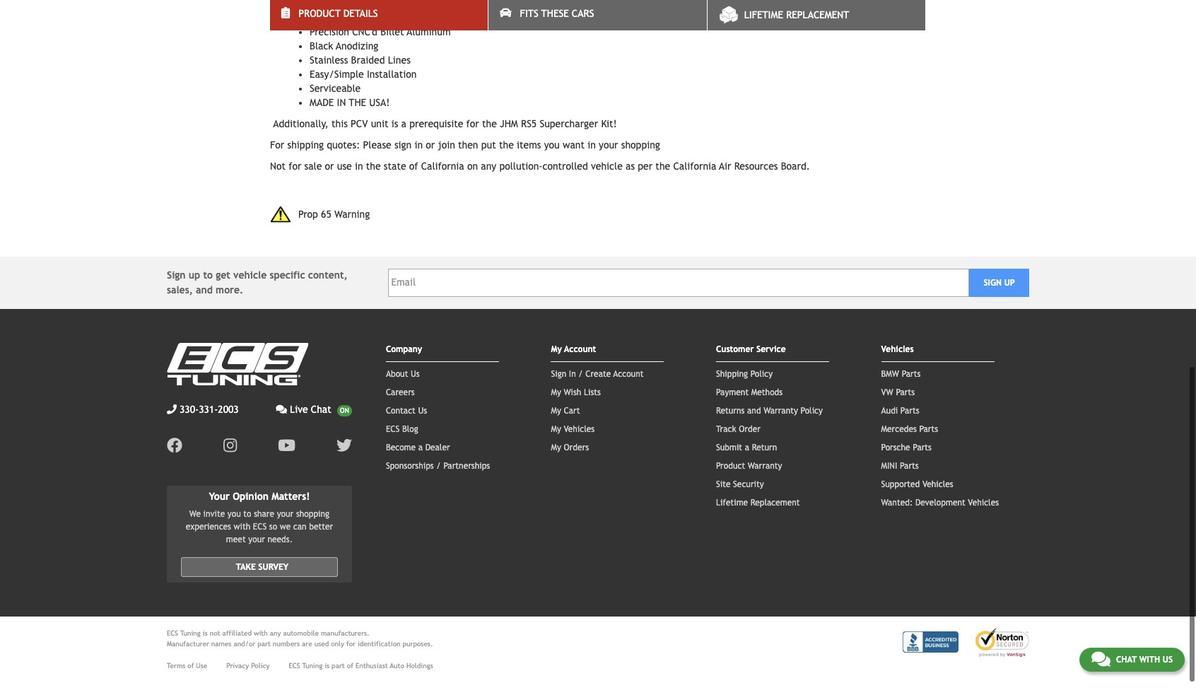 Task type: vqa. For each thing, say whether or not it's contained in the screenshot.
About Us's the Us
yes



Task type: locate. For each thing, give the bounding box(es) containing it.
0 horizontal spatial comments image
[[276, 405, 287, 415]]

and right sales,
[[196, 285, 213, 296]]

audi parts link
[[882, 406, 920, 416]]

my for my orders
[[551, 443, 561, 453]]

shopping up per
[[621, 140, 660, 151]]

for right the not
[[289, 161, 302, 173]]

1 my from the top
[[551, 345, 562, 355]]

0 horizontal spatial and
[[196, 285, 213, 296]]

my left the "cart"
[[551, 406, 561, 416]]

0 vertical spatial lifetime replacement link
[[708, 0, 926, 31]]

live chat
[[290, 404, 332, 416]]

up for sign up
[[1005, 278, 1015, 288]]

site
[[716, 480, 731, 490]]

payment
[[716, 388, 749, 398]]

account up in
[[564, 345, 596, 355]]

my up my wish lists
[[551, 345, 562, 355]]

and
[[196, 285, 213, 296], [748, 406, 761, 416]]

tuning inside ecs tuning is not affiliated with any automobile manufacturers. manufacturer names and/or part numbers are used only for identification purposes.
[[180, 630, 201, 638]]

comments image
[[276, 405, 287, 415], [1092, 651, 1111, 668]]

california left "air"
[[674, 161, 717, 173]]

0 vertical spatial your
[[599, 140, 618, 151]]

0 horizontal spatial tuning
[[180, 630, 201, 638]]

in
[[415, 140, 423, 151], [588, 140, 596, 151], [355, 161, 363, 173]]

additionally,
[[273, 119, 329, 130]]

phone image
[[167, 405, 177, 415]]

my left the orders
[[551, 443, 561, 453]]

in for you
[[415, 140, 423, 151]]

your
[[599, 140, 618, 151], [277, 510, 294, 520], [248, 536, 265, 546]]

in for pollution-
[[355, 161, 363, 173]]

parts down mercedes parts link
[[913, 443, 932, 453]]

0 horizontal spatial up
[[189, 270, 200, 281]]

ecs left so
[[253, 523, 267, 533]]

1 vertical spatial for
[[346, 641, 356, 649]]

ecs inside ecs tuning is not affiliated with any automobile manufacturers. manufacturer names and/or part numbers are used only for identification purposes.
[[167, 630, 178, 638]]

to inside sign up to get vehicle specific content, sales, and more.
[[203, 270, 213, 281]]

parts right the bmw on the right
[[902, 370, 921, 379]]

1 horizontal spatial to
[[244, 510, 251, 520]]

to left share
[[244, 510, 251, 520]]

0 horizontal spatial or
[[325, 161, 334, 173]]

part down only
[[332, 663, 345, 671]]

ecs for ecs tuning is part of enthusiast auto holdings
[[289, 663, 300, 671]]

of right state on the left top of the page
[[409, 161, 418, 173]]

1 vertical spatial vehicle
[[233, 270, 267, 281]]

vehicle left as
[[591, 161, 623, 173]]

more.
[[216, 285, 243, 296]]

product down submit
[[716, 462, 746, 471]]

become a dealer
[[386, 443, 450, 453]]

is down used
[[325, 663, 330, 671]]

shopping
[[621, 140, 660, 151], [296, 510, 330, 520]]

1 horizontal spatial is
[[325, 663, 330, 671]]

1 vertical spatial you
[[228, 510, 241, 520]]

ecs left blog
[[386, 425, 400, 435]]

0 vertical spatial account
[[564, 345, 596, 355]]

ecs for ecs blog
[[386, 425, 400, 435]]

0 vertical spatial any
[[481, 161, 497, 173]]

vehicle up more.
[[233, 270, 267, 281]]

0 horizontal spatial in
[[355, 161, 363, 173]]

parts up mercedes parts link
[[901, 406, 920, 416]]

ecs blog link
[[386, 425, 418, 435]]

billet
[[381, 27, 404, 38]]

part inside ecs tuning is not affiliated with any automobile manufacturers. manufacturer names and/or part numbers are used only for identification purposes.
[[258, 641, 271, 649]]

lifetime replacement
[[744, 10, 850, 21], [716, 498, 800, 508]]

1 vertical spatial part
[[332, 663, 345, 671]]

braided
[[351, 55, 385, 67]]

lifetime replacement link
[[708, 0, 926, 31], [716, 498, 800, 508]]

supported vehicles link
[[882, 480, 954, 490]]

0 vertical spatial and
[[196, 285, 213, 296]]

for down 'manufacturers.'
[[346, 641, 356, 649]]

or left the join
[[426, 140, 435, 151]]

0 horizontal spatial you
[[228, 510, 241, 520]]

up inside "button"
[[1005, 278, 1015, 288]]

on
[[467, 161, 478, 173]]

instagram logo image
[[223, 438, 237, 454]]

part right "and/or"
[[258, 641, 271, 649]]

in right want
[[588, 140, 596, 151]]

returns
[[716, 406, 745, 416]]

1 vertical spatial product
[[716, 462, 746, 471]]

any right on
[[481, 161, 497, 173]]

content,
[[308, 270, 348, 281]]

0 horizontal spatial a
[[418, 443, 423, 453]]

comments image inside live chat link
[[276, 405, 287, 415]]

bmw parts link
[[882, 370, 921, 379]]

0 vertical spatial is
[[392, 119, 398, 130]]

used
[[314, 641, 329, 649]]

fits these cars
[[520, 8, 594, 20]]

1 horizontal spatial you
[[544, 140, 560, 151]]

ecs down 'numbers'
[[289, 663, 300, 671]]

account right create
[[614, 370, 644, 379]]

1 vertical spatial chat
[[1117, 655, 1137, 665]]

vw
[[882, 388, 894, 398]]

submit a return link
[[716, 443, 777, 453]]

0 horizontal spatial policy
[[251, 663, 270, 671]]

1 vertical spatial comments image
[[1092, 651, 1111, 668]]

parts for bmw parts
[[902, 370, 921, 379]]

terms
[[167, 663, 185, 671]]

product
[[299, 8, 341, 20], [716, 462, 746, 471]]

1 horizontal spatial chat
[[1117, 655, 1137, 665]]

tuning up the "manufacturer"
[[180, 630, 201, 638]]

0 horizontal spatial product
[[299, 8, 341, 20]]

your opinion matters!
[[209, 491, 310, 503]]

1 vertical spatial tuning
[[302, 663, 323, 671]]

partnerships
[[444, 462, 490, 471]]

1 vertical spatial account
[[614, 370, 644, 379]]

chat inside chat with us link
[[1117, 655, 1137, 665]]

0 vertical spatial lifetime replacement
[[744, 10, 850, 21]]

0 vertical spatial tuning
[[180, 630, 201, 638]]

can
[[293, 523, 307, 533]]

comments image left chat with us
[[1092, 651, 1111, 668]]

california
[[421, 161, 464, 173], [674, 161, 717, 173]]

your right 'meet'
[[248, 536, 265, 546]]

the left jhm at the top
[[482, 119, 497, 130]]

1 horizontal spatial any
[[481, 161, 497, 173]]

product details link
[[270, 0, 488, 31]]

identification
[[358, 641, 401, 649]]

0 horizontal spatial sign
[[167, 270, 186, 281]]

1 horizontal spatial up
[[1005, 278, 1015, 288]]

vehicles right development
[[968, 498, 999, 508]]

sign
[[395, 140, 412, 151]]

order
[[739, 425, 761, 435]]

is inside ecs tuning is not affiliated with any automobile manufacturers. manufacturer names and/or part numbers are used only for identification purposes.
[[203, 630, 208, 638]]

up
[[189, 270, 200, 281], [1005, 278, 1015, 288]]

become
[[386, 443, 416, 453]]

holdings
[[407, 663, 433, 671]]

fits these cars link
[[489, 0, 707, 31]]

2 vertical spatial your
[[248, 536, 265, 546]]

to inside we invite you to share your shopping experiences with ecs so we can better meet your needs.
[[244, 510, 251, 520]]

0 vertical spatial or
[[426, 140, 435, 151]]

parts up porsche parts link
[[920, 425, 939, 435]]

1 vertical spatial is
[[203, 630, 208, 638]]

my down my cart link
[[551, 425, 561, 435]]

parts down porsche parts link
[[900, 462, 919, 471]]

live
[[290, 404, 308, 416]]

of
[[409, 161, 418, 173], [188, 663, 194, 671], [347, 663, 354, 671]]

1 a from the left
[[418, 443, 423, 453]]

1 vertical spatial any
[[270, 630, 281, 638]]

you left want
[[544, 140, 560, 151]]

features: precision cnc'd billet aluminum black anodizing stainless braided lines easy/simple installation serviceable made in the usa!
[[270, 6, 454, 109]]

sponsorships / partnerships
[[386, 462, 490, 471]]

1 vertical spatial to
[[244, 510, 251, 520]]

to left get
[[203, 270, 213, 281]]

1 vertical spatial us
[[418, 406, 427, 416]]

comments image inside chat with us link
[[1092, 651, 1111, 668]]

shopping up better in the bottom left of the page
[[296, 510, 330, 520]]

porsche parts
[[882, 443, 932, 453]]

/ down dealer
[[437, 462, 441, 471]]

my left the wish
[[551, 388, 561, 398]]

vehicles up wanted: development vehicles link on the right
[[923, 480, 954, 490]]

in right use
[[355, 161, 363, 173]]

product up precision
[[299, 8, 341, 20]]

2 vertical spatial us
[[1163, 655, 1173, 665]]

any up 'numbers'
[[270, 630, 281, 638]]

you right invite
[[228, 510, 241, 520]]

comments image left live
[[276, 405, 287, 415]]

0 horizontal spatial your
[[248, 536, 265, 546]]

1 horizontal spatial product
[[716, 462, 746, 471]]

not
[[210, 630, 220, 638]]

330-
[[180, 404, 199, 416]]

comments image for chat
[[1092, 651, 1111, 668]]

1 horizontal spatial policy
[[751, 370, 773, 379]]

my vehicles
[[551, 425, 595, 435]]

usa!
[[369, 98, 390, 109]]

1 horizontal spatial in
[[415, 140, 423, 151]]

of left the "enthusiast"
[[347, 663, 354, 671]]

porsche parts link
[[882, 443, 932, 453]]

2 horizontal spatial policy
[[801, 406, 823, 416]]

or left use
[[325, 161, 334, 173]]

supercharger
[[540, 119, 598, 130]]

made
[[310, 98, 334, 109]]

you inside we invite you to share your shopping experiences with ecs so we can better meet your needs.
[[228, 510, 241, 520]]

your down kit!
[[599, 140, 618, 151]]

parts right vw
[[896, 388, 915, 398]]

sign inside sign up to get vehicle specific content, sales, and more.
[[167, 270, 186, 281]]

tuning down are
[[302, 663, 323, 671]]

4 my from the top
[[551, 425, 561, 435]]

331-
[[199, 404, 218, 416]]

/
[[579, 370, 583, 379], [437, 462, 441, 471]]

survey
[[258, 563, 289, 573]]

sign inside sign up "button"
[[984, 278, 1002, 288]]

your up we
[[277, 510, 294, 520]]

ecs up the "manufacturer"
[[167, 630, 178, 638]]

shipping
[[716, 370, 748, 379]]

0 horizontal spatial vehicle
[[233, 270, 267, 281]]

sign up to get vehicle specific content, sales, and more.
[[167, 270, 348, 296]]

0 horizontal spatial california
[[421, 161, 464, 173]]

1 horizontal spatial california
[[674, 161, 717, 173]]

cart
[[564, 406, 580, 416]]

2 horizontal spatial is
[[392, 119, 398, 130]]

0 horizontal spatial shopping
[[296, 510, 330, 520]]

1 horizontal spatial a
[[745, 443, 750, 453]]

0 horizontal spatial for
[[289, 161, 302, 173]]

product for product warranty
[[716, 462, 746, 471]]

1 horizontal spatial of
[[347, 663, 354, 671]]

1 horizontal spatial vehicle
[[591, 161, 623, 173]]

policy for shipping policy
[[751, 370, 773, 379]]

0 horizontal spatial part
[[258, 641, 271, 649]]

tuning for not
[[180, 630, 201, 638]]

in right sign at the left top
[[415, 140, 423, 151]]

0 vertical spatial to
[[203, 270, 213, 281]]

names
[[211, 641, 232, 649]]

1 horizontal spatial shopping
[[621, 140, 660, 151]]

0 vertical spatial /
[[579, 370, 583, 379]]

1 vertical spatial replacement
[[751, 498, 800, 508]]

2 a from the left
[[745, 443, 750, 453]]

a
[[418, 443, 423, 453], [745, 443, 750, 453]]

2 horizontal spatial your
[[599, 140, 618, 151]]

the
[[482, 119, 497, 130], [499, 140, 514, 151], [366, 161, 381, 173], [656, 161, 671, 173]]

become a dealer link
[[386, 443, 450, 453]]

california down the join
[[421, 161, 464, 173]]

1 vertical spatial and
[[748, 406, 761, 416]]

1 horizontal spatial for
[[346, 641, 356, 649]]

0 vertical spatial chat
[[311, 404, 332, 416]]

mercedes parts
[[882, 425, 939, 435]]

take
[[236, 563, 256, 573]]

0 horizontal spatial with
[[234, 523, 251, 533]]

is right unit in the left of the page
[[392, 119, 398, 130]]

0 vertical spatial part
[[258, 641, 271, 649]]

is for ecs tuning is not affiliated with any automobile manufacturers.
[[203, 630, 208, 638]]

0 horizontal spatial /
[[437, 462, 441, 471]]

and up order
[[748, 406, 761, 416]]

product warranty
[[716, 462, 783, 471]]

a left return
[[745, 443, 750, 453]]

submit
[[716, 443, 743, 453]]

/ right in
[[579, 370, 583, 379]]

a left dealer
[[418, 443, 423, 453]]

1 vertical spatial policy
[[801, 406, 823, 416]]

cars
[[572, 8, 594, 20]]

1 horizontal spatial your
[[277, 510, 294, 520]]

ecs tuning image
[[167, 343, 308, 386]]

take survey
[[236, 563, 289, 573]]

specific
[[270, 270, 305, 281]]

my vehicles link
[[551, 425, 595, 435]]

0 vertical spatial comments image
[[276, 405, 287, 415]]

0 horizontal spatial to
[[203, 270, 213, 281]]

warranty down return
[[748, 462, 783, 471]]

1 horizontal spatial or
[[426, 140, 435, 151]]

your
[[209, 491, 230, 503]]

company
[[386, 345, 422, 355]]

your for shopping
[[599, 140, 618, 151]]

2 vertical spatial policy
[[251, 663, 270, 671]]

vehicles
[[882, 345, 914, 355], [564, 425, 595, 435], [923, 480, 954, 490], [968, 498, 999, 508]]

anodizing
[[336, 41, 379, 52]]

2 horizontal spatial with
[[1140, 655, 1161, 665]]

2 my from the top
[[551, 388, 561, 398]]

vw parts
[[882, 388, 915, 398]]

shipping policy
[[716, 370, 773, 379]]

you
[[544, 140, 560, 151], [228, 510, 241, 520]]

of left use
[[188, 663, 194, 671]]

policy for privacy policy
[[251, 663, 270, 671]]

these
[[542, 8, 569, 20]]

payment methods
[[716, 388, 783, 398]]

shipping
[[287, 140, 324, 151]]

is left 'not'
[[203, 630, 208, 638]]

chat
[[311, 404, 332, 416], [1117, 655, 1137, 665]]

1 horizontal spatial comments image
[[1092, 651, 1111, 668]]

0 vertical spatial with
[[234, 523, 251, 533]]

0 vertical spatial product
[[299, 8, 341, 20]]

5 my from the top
[[551, 443, 561, 453]]

1 vertical spatial shopping
[[296, 510, 330, 520]]

1 horizontal spatial account
[[614, 370, 644, 379]]

2 horizontal spatial sign
[[984, 278, 1002, 288]]

up inside sign up to get vehicle specific content, sales, and more.
[[189, 270, 200, 281]]

2 vertical spatial is
[[325, 663, 330, 671]]

warranty down 'methods'
[[764, 406, 798, 416]]

vw parts link
[[882, 388, 915, 398]]

1 vertical spatial with
[[254, 630, 268, 638]]

sign in / create account link
[[551, 370, 644, 379]]

0 horizontal spatial account
[[564, 345, 596, 355]]

1 horizontal spatial tuning
[[302, 663, 323, 671]]

prop 65 warning image
[[270, 207, 291, 223]]

3 my from the top
[[551, 406, 561, 416]]

parts for mercedes parts
[[920, 425, 939, 435]]

1 vertical spatial warranty
[[748, 462, 783, 471]]

join
[[438, 140, 455, 151]]

0 vertical spatial vehicle
[[591, 161, 623, 173]]

1 horizontal spatial sign
[[551, 370, 567, 379]]



Task type: describe. For each thing, give the bounding box(es) containing it.
1 vertical spatial /
[[437, 462, 441, 471]]

get
[[216, 270, 230, 281]]

0 vertical spatial you
[[544, 140, 560, 151]]

ecs for ecs tuning is not affiliated with any automobile manufacturers. manufacturer names and/or part numbers are used only for identification purposes.
[[167, 630, 178, 638]]

warning
[[335, 209, 370, 221]]

0 vertical spatial lifetime
[[744, 10, 784, 21]]

features:
[[270, 6, 312, 17]]

65
[[321, 209, 332, 221]]

live chat link
[[276, 403, 352, 418]]

needs.
[[268, 536, 293, 546]]

only
[[331, 641, 344, 649]]

better
[[309, 523, 333, 533]]

supported vehicles
[[882, 480, 954, 490]]

wish
[[564, 388, 582, 398]]

mini parts
[[882, 462, 919, 471]]

security
[[733, 480, 764, 490]]

bmw parts
[[882, 370, 921, 379]]

precision
[[310, 27, 349, 38]]

track order link
[[716, 425, 761, 435]]

1 vertical spatial lifetime
[[716, 498, 748, 508]]

1 horizontal spatial and
[[748, 406, 761, 416]]

mercedes
[[882, 425, 917, 435]]

0 vertical spatial warranty
[[764, 406, 798, 416]]

my cart
[[551, 406, 580, 416]]

for inside ecs tuning is not affiliated with any automobile manufacturers. manufacturer names and/or part numbers are used only for identification purposes.
[[346, 641, 356, 649]]

2003
[[218, 404, 239, 416]]

create
[[586, 370, 611, 379]]

enthusiast
[[356, 663, 388, 671]]

black
[[310, 41, 333, 52]]

is for ecs tuning is part of
[[325, 663, 330, 671]]

330-331-2003
[[180, 404, 239, 416]]

with inside ecs tuning is not affiliated with any automobile manufacturers. manufacturer names and/or part numbers are used only for identification purposes.
[[254, 630, 268, 638]]

your for needs.
[[248, 536, 265, 546]]

prop 65 warning
[[298, 209, 370, 221]]

0 vertical spatial shopping
[[621, 140, 660, 151]]

parts for audi parts
[[901, 406, 920, 416]]

us inside chat with us link
[[1163, 655, 1173, 665]]

1 vertical spatial or
[[325, 161, 334, 173]]

kit!
[[601, 119, 617, 130]]

vehicles up the orders
[[564, 425, 595, 435]]

not
[[270, 161, 286, 173]]

mini parts link
[[882, 462, 919, 471]]

sponsorships / partnerships link
[[386, 462, 490, 471]]

additionally, this pcv unit is a prerequisite for the jhm rs5 supercharger kit!
[[270, 119, 617, 130]]

vehicles up bmw parts link
[[882, 345, 914, 355]]

in
[[337, 98, 346, 109]]

chat with us link
[[1080, 648, 1185, 672]]

0 vertical spatial for
[[289, 161, 302, 173]]

about us link
[[386, 370, 420, 379]]

fits
[[520, 8, 539, 20]]

auto
[[390, 663, 404, 671]]

2 california from the left
[[674, 161, 717, 173]]

rs5
[[521, 119, 537, 130]]

parts for vw parts
[[896, 388, 915, 398]]

my for my wish lists
[[551, 388, 561, 398]]

we
[[280, 523, 291, 533]]

quotes:
[[327, 140, 360, 151]]

1 horizontal spatial part
[[332, 663, 345, 671]]

parts for porsche parts
[[913, 443, 932, 453]]

orders
[[564, 443, 589, 453]]

opinion
[[233, 491, 269, 503]]

Email email field
[[388, 269, 970, 297]]

bmw
[[882, 370, 900, 379]]

shipping policy link
[[716, 370, 773, 379]]

ecs tuning is not affiliated with any automobile manufacturers. manufacturer names and/or part numbers are used only for identification purposes.
[[167, 630, 433, 649]]

the down please
[[366, 161, 381, 173]]

sign for sign up to get vehicle specific content, sales, and more.
[[167, 270, 186, 281]]

1 california from the left
[[421, 161, 464, 173]]

the right per
[[656, 161, 671, 173]]

not for sale or use in the state of california on any pollution-controlled vehicle as per the california air resources board.
[[270, 161, 810, 173]]

we
[[189, 510, 201, 520]]

purposes.
[[403, 641, 433, 649]]

site security link
[[716, 480, 764, 490]]

about us
[[386, 370, 420, 379]]

service
[[757, 345, 786, 355]]

track order
[[716, 425, 761, 435]]

resources
[[735, 161, 778, 173]]

my for my cart
[[551, 406, 561, 416]]

about
[[386, 370, 408, 379]]

stainless
[[310, 55, 348, 67]]

terms of use
[[167, 663, 207, 671]]

1 horizontal spatial /
[[579, 370, 583, 379]]

details
[[344, 8, 378, 20]]

we invite you to share your shopping experiences with ecs so we can better meet your needs.
[[186, 510, 333, 546]]

installation
[[367, 69, 417, 81]]

privacy
[[227, 663, 249, 671]]

sign for sign in / create account
[[551, 370, 567, 379]]

comments image for live
[[276, 405, 287, 415]]

controlled
[[543, 161, 588, 173]]

customer
[[716, 345, 754, 355]]

board.
[[781, 161, 810, 173]]

2 horizontal spatial of
[[409, 161, 418, 173]]

facebook logo image
[[167, 438, 182, 454]]

2 horizontal spatial in
[[588, 140, 596, 151]]

development
[[916, 498, 966, 508]]

my for my vehicles
[[551, 425, 561, 435]]

my cart link
[[551, 406, 580, 416]]

parts for mini parts
[[900, 462, 919, 471]]

easy/simple
[[310, 69, 364, 81]]

audi parts
[[882, 406, 920, 416]]

use
[[337, 161, 352, 173]]

meet
[[226, 536, 246, 546]]

my for my account
[[551, 345, 562, 355]]

a for submit
[[745, 443, 750, 453]]

1 vertical spatial lifetime replacement link
[[716, 498, 800, 508]]

1 vertical spatial lifetime replacement
[[716, 498, 800, 508]]

contact us link
[[386, 406, 427, 416]]

up for sign up to get vehicle specific content, sales, and more.
[[189, 270, 200, 281]]

ecs inside we invite you to share your shopping experiences with ecs so we can better meet your needs.
[[253, 523, 267, 533]]

a for become
[[418, 443, 423, 453]]

dealer
[[425, 443, 450, 453]]

chat inside live chat link
[[311, 404, 332, 416]]

the right put
[[499, 140, 514, 151]]

sign up
[[984, 278, 1015, 288]]

shopping inside we invite you to share your shopping experiences with ecs so we can better meet your needs.
[[296, 510, 330, 520]]

take survey button
[[181, 558, 338, 578]]

this
[[332, 119, 348, 130]]

sign for sign up
[[984, 278, 1002, 288]]

0 horizontal spatial of
[[188, 663, 194, 671]]

product for product details
[[299, 8, 341, 20]]

twitter logo image
[[337, 438, 352, 454]]

sign up button
[[970, 269, 1030, 297]]

youtube logo image
[[278, 438, 296, 454]]

us for contact us
[[418, 406, 427, 416]]

sales,
[[167, 285, 193, 296]]

and inside sign up to get vehicle specific content, sales, and more.
[[196, 285, 213, 296]]

with inside we invite you to share your shopping experiences with ecs so we can better meet your needs.
[[234, 523, 251, 533]]

customer service
[[716, 345, 786, 355]]

1 vertical spatial your
[[277, 510, 294, 520]]

payment methods link
[[716, 388, 783, 398]]

the
[[349, 98, 366, 109]]

0 vertical spatial replacement
[[787, 10, 850, 21]]

any inside ecs tuning is not affiliated with any automobile manufacturers. manufacturer names and/or part numbers are used only for identification purposes.
[[270, 630, 281, 638]]

track
[[716, 425, 737, 435]]

vehicle inside sign up to get vehicle specific content, sales, and more.
[[233, 270, 267, 281]]

return
[[752, 443, 777, 453]]

us for about us
[[411, 370, 420, 379]]

tuning for part
[[302, 663, 323, 671]]

items
[[517, 140, 541, 151]]

my orders link
[[551, 443, 589, 453]]



